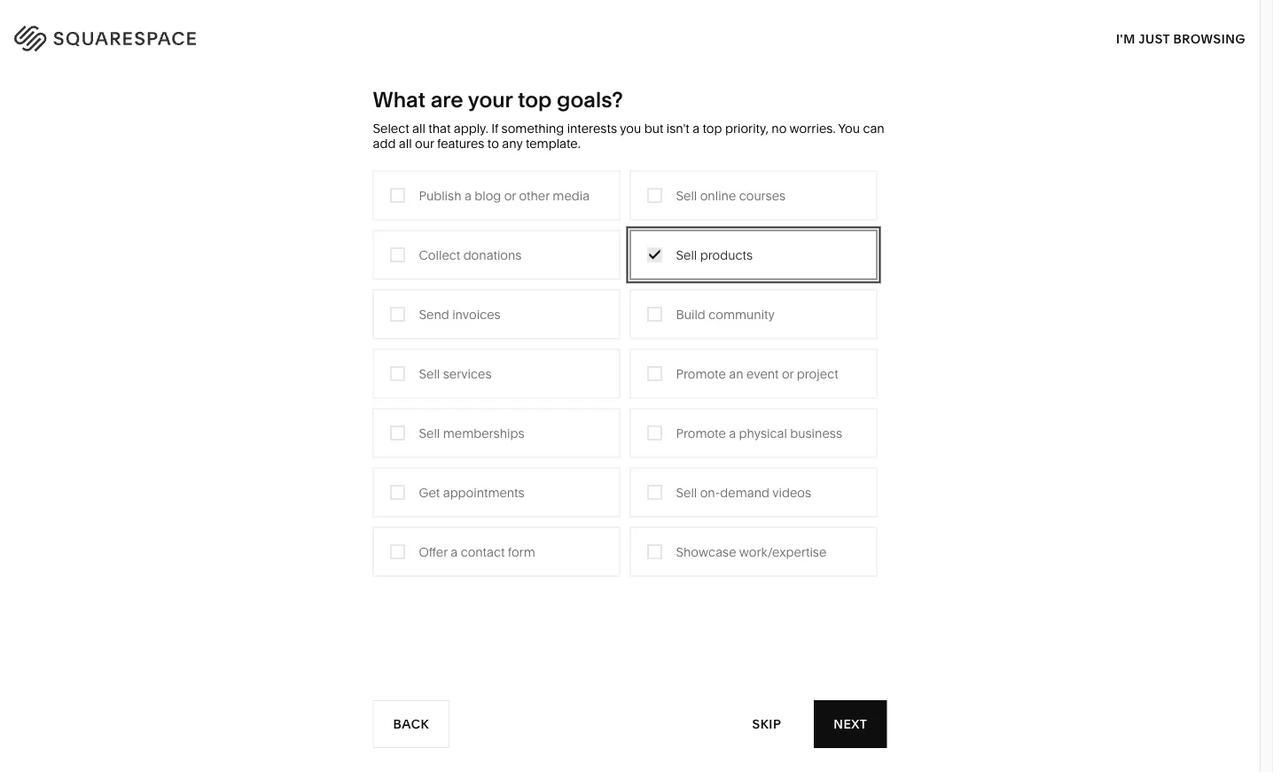 Task type: describe. For each thing, give the bounding box(es) containing it.
real estate & properties link
[[625, 380, 781, 395]]

invoices
[[452, 307, 501, 322]]

1 vertical spatial an
[[729, 366, 744, 381]]

customizable
[[1055, 122, 1145, 139]]

priority,
[[725, 121, 769, 136]]

features
[[437, 136, 485, 151]]

media
[[553, 188, 590, 203]]

services
[[443, 366, 492, 381]]

products
[[700, 248, 753, 263]]

degraw element
[[52, 606, 397, 772]]

work/expertise
[[739, 545, 827, 560]]

fashion
[[438, 247, 483, 262]]

promote an event or project
[[676, 366, 839, 381]]

i'm just browsing link
[[1117, 14, 1246, 63]]

donations
[[463, 248, 522, 263]]

make
[[51, 96, 168, 151]]

& for decor
[[851, 247, 859, 262]]

can inside whether you need a portfolio website, an online store, or a personal blog, you can use squarespace's customizable and responsive website templates to get started.
[[897, 122, 922, 139]]

showcase
[[676, 545, 737, 560]]

sell for sell memberships
[[419, 426, 440, 441]]

lusaka element
[[457, 606, 803, 772]]

restaurants link
[[625, 273, 711, 288]]

sell services
[[419, 366, 492, 381]]

squarespace logo link
[[35, 22, 276, 49]]

any inside what are your top goals? select all that apply. if something interests you but isn't a top priority, no worries. you can add all our features to any template.
[[502, 136, 523, 151]]

a left physical
[[729, 426, 736, 441]]

send invoices
[[419, 307, 501, 322]]

events link
[[625, 327, 681, 342]]

to inside whether you need a portfolio website, an online store, or a personal blog, you can use squarespace's customizable and responsive website templates to get started.
[[974, 139, 988, 156]]

with
[[179, 140, 268, 195]]

whether
[[769, 105, 827, 122]]

promote for promote an event or project
[[676, 366, 726, 381]]

promote for promote a physical business
[[676, 426, 726, 441]]

skip
[[753, 717, 782, 732]]

squarespace logo image
[[35, 22, 217, 49]]

showcase work/expertise
[[676, 545, 827, 560]]

build
[[676, 307, 706, 322]]

media & podcasts link
[[625, 300, 747, 315]]

home & decor link
[[812, 247, 915, 262]]

& right estate
[[692, 380, 700, 395]]

sell for sell products
[[676, 248, 697, 263]]

store,
[[1093, 105, 1131, 122]]

online inside whether you need a portfolio website, an online store, or a personal blog, you can use squarespace's customizable and responsive website templates to get started.
[[1048, 105, 1089, 122]]

degraw image
[[52, 606, 397, 772]]

what are your top goals? select all that apply. if something interests you but isn't a top priority, no worries. you can add all our features to any template.
[[373, 86, 885, 151]]

publish
[[419, 188, 462, 203]]

browsing
[[1174, 31, 1246, 46]]

local business link
[[438, 300, 542, 315]]

community & non-profits
[[438, 327, 586, 342]]

no
[[772, 121, 787, 136]]

our
[[415, 136, 434, 151]]

nature & animals link
[[812, 273, 930, 288]]

started.
[[1017, 139, 1069, 156]]

contact
[[461, 545, 505, 560]]

you
[[838, 121, 860, 136]]

professional
[[438, 273, 509, 288]]

template.
[[526, 136, 581, 151]]

whether you need a portfolio website, an online store, or a personal blog, you can use squarespace's customizable and responsive website templates to get started.
[[769, 105, 1174, 156]]

make any template yours with ease.
[[51, 96, 464, 195]]

fashion link
[[438, 247, 501, 262]]

an inside whether you need a portfolio website, an online store, or a personal blog, you can use squarespace's customizable and responsive website templates to get started.
[[1028, 105, 1044, 122]]

travel link
[[625, 247, 677, 262]]

pazari image
[[863, 606, 1208, 772]]

collect donations
[[419, 248, 522, 263]]

media & podcasts
[[625, 300, 729, 315]]

build community
[[676, 307, 775, 322]]

decor
[[862, 247, 898, 262]]

nature & animals
[[812, 273, 912, 288]]

portfolio
[[907, 105, 965, 122]]

animals
[[865, 273, 912, 288]]

a right need
[[896, 105, 904, 122]]

a inside what are your top goals? select all that apply. if something interests you but isn't a top priority, no worries. you can add all our features to any template.
[[693, 121, 700, 136]]

promote a physical business
[[676, 426, 843, 441]]

community & non-profits link
[[438, 327, 603, 342]]

add
[[373, 136, 396, 151]]

website,
[[968, 105, 1025, 122]]

1 vertical spatial online
[[700, 188, 736, 203]]

templates
[[903, 139, 971, 156]]

are
[[431, 86, 464, 112]]

send
[[419, 307, 449, 322]]

blog
[[475, 188, 501, 203]]

collect
[[419, 248, 460, 263]]

interests
[[567, 121, 617, 136]]

2 horizontal spatial you
[[869, 122, 894, 139]]

back
[[393, 717, 429, 732]]

1 horizontal spatial you
[[830, 105, 855, 122]]

sell products
[[676, 248, 753, 263]]

services
[[512, 273, 562, 288]]

pazari element
[[863, 606, 1208, 772]]

home
[[812, 247, 848, 262]]



Task type: vqa. For each thing, say whether or not it's contained in the screenshot.
on within For more access, sign up for an Email Campaigns Plan. The plan you choose sets how many campaigns you can send per month, and what features are available. For more help and to see how much each plan costs, visit our information on plans and pricing.
no



Task type: locate. For each thing, give the bounding box(es) containing it.
1 horizontal spatial all
[[412, 121, 426, 136]]

what
[[373, 86, 426, 112]]

just
[[1139, 31, 1170, 46]]

local business
[[438, 300, 524, 315]]

1 horizontal spatial can
[[897, 122, 922, 139]]

or
[[1134, 105, 1148, 122], [504, 188, 516, 203], [782, 366, 794, 381]]

top right isn't
[[703, 121, 722, 136]]

media
[[625, 300, 661, 315]]

back button
[[373, 701, 450, 748]]

professional services
[[438, 273, 562, 288]]

sell left memberships
[[419, 426, 440, 441]]

responsive
[[769, 139, 844, 156]]

other
[[519, 188, 550, 203]]

can up website
[[863, 121, 885, 136]]

all left "that"
[[412, 121, 426, 136]]

sell memberships
[[419, 426, 525, 441]]

to
[[488, 136, 499, 151], [974, 139, 988, 156]]

can left use
[[897, 122, 922, 139]]

0 vertical spatial top
[[518, 86, 552, 112]]

form
[[508, 545, 535, 560]]

but
[[644, 121, 664, 136]]

1 promote from the top
[[676, 366, 726, 381]]

sell up sell products
[[676, 188, 697, 203]]

0 horizontal spatial online
[[700, 188, 736, 203]]

1 vertical spatial or
[[504, 188, 516, 203]]

sell for sell services
[[419, 366, 440, 381]]

ease.
[[279, 140, 391, 195]]

an left event
[[729, 366, 744, 381]]

you right you
[[869, 122, 894, 139]]

0 vertical spatial or
[[1134, 105, 1148, 122]]

need
[[858, 105, 892, 122]]

2 horizontal spatial or
[[1134, 105, 1148, 122]]

restaurants
[[625, 273, 694, 288]]

and
[[1148, 122, 1174, 139]]

& right nature
[[854, 273, 862, 288]]

you left need
[[830, 105, 855, 122]]

0 horizontal spatial any
[[178, 96, 253, 151]]

videos
[[773, 485, 811, 500]]

demand
[[720, 485, 770, 500]]

or for promote an event or project
[[782, 366, 794, 381]]

0 horizontal spatial you
[[620, 121, 641, 136]]

non-
[[520, 327, 549, 342]]

squarespace's
[[952, 122, 1051, 139]]

1 horizontal spatial or
[[782, 366, 794, 381]]

1 vertical spatial top
[[703, 121, 722, 136]]

& left 'build'
[[664, 300, 672, 315]]

online up started.
[[1048, 105, 1089, 122]]

get
[[419, 485, 440, 500]]

travel
[[625, 247, 659, 262]]

template
[[264, 96, 455, 151]]

next
[[834, 717, 868, 732]]

& for non-
[[509, 327, 517, 342]]

offer
[[419, 545, 448, 560]]

event
[[747, 366, 779, 381]]

get
[[991, 139, 1014, 156]]

& right home
[[851, 247, 859, 262]]

promote
[[676, 366, 726, 381], [676, 426, 726, 441]]

a right "store,"
[[1151, 105, 1159, 122]]

1 horizontal spatial top
[[703, 121, 722, 136]]

2 promote from the top
[[676, 426, 726, 441]]

lusaka image
[[457, 606, 803, 772]]

an up started.
[[1028, 105, 1044, 122]]

0 horizontal spatial to
[[488, 136, 499, 151]]

0 vertical spatial an
[[1028, 105, 1044, 122]]

sell left on-
[[676, 485, 697, 500]]

or right the blog in the top left of the page
[[504, 188, 516, 203]]

sell up the restaurants link at the top of page
[[676, 248, 697, 263]]

0 horizontal spatial an
[[729, 366, 744, 381]]

any inside make any template yours with ease.
[[178, 96, 253, 151]]

1 horizontal spatial to
[[974, 139, 988, 156]]

apply.
[[454, 121, 488, 136]]

if
[[491, 121, 499, 136]]

to right features
[[488, 136, 499, 151]]

use
[[925, 122, 949, 139]]

0 horizontal spatial or
[[504, 188, 516, 203]]

0 vertical spatial promote
[[676, 366, 726, 381]]

estate
[[653, 380, 689, 395]]

weddings link
[[625, 353, 702, 368]]

project
[[797, 366, 839, 381]]

a left the blog in the top left of the page
[[465, 188, 472, 203]]

to inside what are your top goals? select all that apply. if something interests you but isn't a top priority, no worries. you can add all our features to any template.
[[488, 136, 499, 151]]

1 horizontal spatial an
[[1028, 105, 1044, 122]]

professional services link
[[438, 273, 579, 288]]

sell online courses
[[676, 188, 786, 203]]

online left courses
[[700, 188, 736, 203]]

a right isn't
[[693, 121, 700, 136]]

&
[[851, 247, 859, 262], [854, 273, 862, 288], [664, 300, 672, 315], [509, 327, 517, 342], [692, 380, 700, 395]]

0 horizontal spatial all
[[399, 136, 412, 151]]

0 horizontal spatial top
[[518, 86, 552, 112]]

yours
[[51, 140, 169, 195]]

physical
[[739, 426, 787, 441]]

or inside whether you need a portfolio website, an online store, or a personal blog, you can use squarespace's customizable and responsive website templates to get started.
[[1134, 105, 1148, 122]]

blog,
[[832, 122, 866, 139]]

& for podcasts
[[664, 300, 672, 315]]

courses
[[739, 188, 786, 203]]

i'm just browsing
[[1117, 31, 1246, 46]]

memberships
[[443, 426, 525, 441]]

you left but
[[620, 121, 641, 136]]

or for publish a blog or other media
[[504, 188, 516, 203]]

1 horizontal spatial any
[[502, 136, 523, 151]]

weddings
[[625, 353, 684, 368]]

or right event
[[782, 366, 794, 381]]

or left "and"
[[1134, 105, 1148, 122]]

personal
[[769, 122, 829, 139]]

a right offer at the bottom left of page
[[451, 545, 458, 560]]

sell for sell online courses
[[676, 188, 697, 203]]

can
[[863, 121, 885, 136], [897, 122, 922, 139]]

get appointments
[[419, 485, 525, 500]]

isn't
[[667, 121, 690, 136]]

select
[[373, 121, 409, 136]]

all
[[412, 121, 426, 136], [399, 136, 412, 151]]

0 vertical spatial online
[[1048, 105, 1089, 122]]

sell for sell on-demand videos
[[676, 485, 697, 500]]

your
[[468, 86, 513, 112]]

sell on-demand videos
[[676, 485, 811, 500]]

1 vertical spatial promote
[[676, 426, 726, 441]]

on-
[[700, 485, 720, 500]]

something
[[502, 121, 564, 136]]

1 horizontal spatial online
[[1048, 105, 1089, 122]]

you inside what are your top goals? select all that apply. if something interests you but isn't a top priority, no worries. you can add all our features to any template.
[[620, 121, 641, 136]]

top up 'something'
[[518, 86, 552, 112]]

appointments
[[443, 485, 525, 500]]

podcasts
[[675, 300, 729, 315]]

all left our on the top left of page
[[399, 136, 412, 151]]

next button
[[814, 701, 887, 748]]

& left non-
[[509, 327, 517, 342]]

properties
[[703, 380, 764, 395]]

can inside what are your top goals? select all that apply. if something interests you but isn't a top priority, no worries. you can add all our features to any template.
[[863, 121, 885, 136]]

& for animals
[[854, 273, 862, 288]]

2 vertical spatial or
[[782, 366, 794, 381]]

0 horizontal spatial can
[[863, 121, 885, 136]]

nature
[[812, 273, 851, 288]]

sell left services
[[419, 366, 440, 381]]

publish a blog or other media
[[419, 188, 590, 203]]

goals?
[[557, 86, 623, 112]]

home & decor
[[812, 247, 898, 262]]

community
[[438, 327, 506, 342]]

local
[[438, 300, 469, 315]]

top
[[518, 86, 552, 112], [703, 121, 722, 136]]

offer a contact form
[[419, 545, 535, 560]]

to left the 'get'
[[974, 139, 988, 156]]

that
[[429, 121, 451, 136]]



